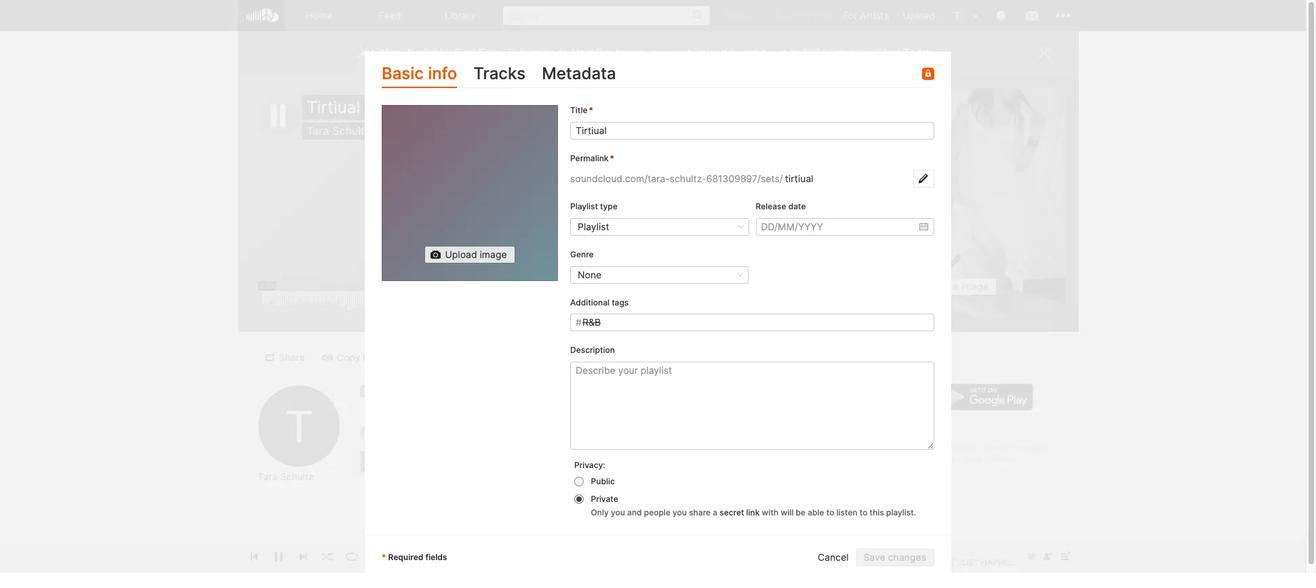 Task type: vqa. For each thing, say whether or not it's contained in the screenshot.
21 days ago Pop
no



Task type: describe. For each thing, give the bounding box(es) containing it.
copy link
[[337, 352, 381, 363]]

happened
[[617, 456, 667, 467]]

fans.
[[479, 46, 505, 59]]

privacy
[[885, 443, 913, 453]]

home
[[306, 9, 333, 21]]

playlist for playlist
[[578, 221, 610, 232]]

artists
[[860, 9, 889, 21]]

0 horizontal spatial tara
[[258, 471, 278, 483]]

tirtiual
[[307, 98, 360, 117]]

-
[[552, 456, 557, 467]]

mobile
[[870, 357, 900, 368]]

next
[[671, 46, 692, 59]]

release date
[[756, 201, 806, 212]]

1 you from the left
[[611, 508, 625, 518]]

image for upload image
[[480, 249, 507, 261]]

playlist type
[[570, 201, 618, 212]]

the kid laroi - what just happened
[[484, 456, 667, 467]]

feed
[[379, 9, 401, 21]]

to left get
[[616, 46, 626, 59]]

today
[[903, 46, 933, 59]]

now
[[381, 46, 403, 59]]

try for try next pro
[[773, 9, 788, 21]]

release
[[756, 201, 786, 212]]

cookie for policy
[[922, 443, 949, 453]]

cancel button
[[811, 549, 856, 567]]

basic info
[[382, 64, 457, 83]]

try go+
[[724, 9, 760, 21]]

subscribe
[[508, 46, 556, 59]]

library link
[[426, 0, 496, 31]]

1 vertical spatial next
[[571, 46, 594, 59]]

replace
[[923, 281, 959, 292]]

upload link
[[896, 0, 942, 31]]

legal
[[855, 443, 876, 453]]

playlist button
[[570, 218, 749, 236]]

image for replace image
[[962, 281, 989, 292]]

share
[[689, 508, 711, 518]]

go mobile
[[855, 357, 900, 368]]

able
[[808, 508, 825, 518]]

charts
[[990, 454, 1016, 464]]

soundcloud.com/tara-schultz-681309897/sets/
[[570, 173, 783, 184]]

only
[[591, 508, 609, 518]]

for artists link
[[836, 0, 896, 31]]

try next pro
[[773, 9, 829, 21]]

type
[[600, 201, 618, 212]]

cookie policy link
[[922, 443, 975, 453]]

Description text field
[[570, 362, 935, 450]]

0 horizontal spatial pro
[[597, 46, 613, 59]]

first
[[454, 46, 476, 59]]

genre
[[570, 249, 594, 260]]

blog link
[[964, 454, 981, 464]]

upload image
[[445, 249, 507, 261]]

your
[[647, 46, 668, 59]]

0 vertical spatial tara schultz's avatar element
[[949, 7, 966, 24]]

go+
[[741, 9, 760, 21]]

link
[[363, 352, 381, 363]]

link
[[746, 508, 760, 518]]

to left this
[[860, 508, 868, 518]]

none
[[578, 269, 602, 281]]

info
[[428, 64, 457, 83]]

try next pro link
[[767, 0, 836, 31]]

kid
[[504, 456, 519, 467]]

library
[[445, 9, 476, 21]]

and
[[627, 508, 642, 518]]

required
[[388, 553, 424, 563]]

cookie for manager
[[983, 443, 1010, 453]]

start
[[877, 46, 901, 59]]

Title text field
[[570, 122, 935, 140]]

heard
[[731, 46, 758, 59]]

upload for upload
[[903, 9, 935, 21]]

r&b
[[583, 317, 601, 329]]

681309897/sets/
[[707, 173, 783, 184]]

up
[[776, 46, 788, 59]]

metadata
[[542, 64, 616, 83]]

none button
[[570, 266, 749, 284]]

resources
[[915, 454, 955, 464]]

tracks
[[474, 64, 526, 83]]

upload for upload image
[[445, 249, 477, 261]]

will
[[781, 508, 794, 518]]

artist
[[891, 454, 913, 464]]

to right up
[[791, 46, 800, 59]]

available:
[[405, 46, 452, 59]]

just
[[590, 456, 614, 467]]

permalink
[[570, 153, 609, 164]]

privacy link
[[885, 443, 913, 453]]

private only you and people you share a secret link with will be able to listen to this playlist.
[[591, 494, 916, 518]]

save
[[864, 552, 886, 564]]



Task type: locate. For each thing, give the bounding box(es) containing it.
1 vertical spatial image
[[962, 281, 989, 292]]

delete playlist
[[562, 352, 625, 363]]

1 horizontal spatial tara
[[307, 124, 329, 138]]

playlist down playlist type
[[578, 221, 610, 232]]

with
[[762, 508, 779, 518]]

1 vertical spatial the kid laroi - what just happened element
[[360, 452, 380, 472]]

0 vertical spatial playlist
[[570, 201, 598, 212]]

playlist for playlist type
[[570, 201, 598, 212]]

1 horizontal spatial pro
[[814, 9, 829, 21]]

manager
[[1012, 443, 1047, 453]]

to right able
[[827, 508, 835, 518]]

1 vertical spatial pro
[[597, 46, 613, 59]]

try left go+ at the right top of the page
[[724, 9, 738, 21]]

image
[[480, 249, 507, 261], [962, 281, 989, 292]]

tara schultz
[[258, 471, 314, 483]]

pro left for
[[814, 9, 829, 21]]

for artists
[[843, 9, 889, 21]]

be
[[796, 508, 806, 518]]

get
[[628, 46, 644, 59]]

this
[[870, 508, 884, 518]]

0 horizontal spatial cookie
[[922, 443, 949, 453]]

the kid laroi - what just happened element
[[835, 88, 1065, 319], [360, 452, 380, 472]]

1 vertical spatial tara schultz's avatar element
[[258, 386, 339, 467]]

upload image button
[[425, 246, 515, 264]]

0 vertical spatial tara schultz link
[[307, 124, 370, 138]]

tara inside tirtiual tara schultz
[[307, 124, 329, 138]]

privacy:
[[574, 461, 605, 471]]

1 vertical spatial upload
[[445, 249, 477, 261]]

0 horizontal spatial upload
[[445, 249, 477, 261]]

tirtiual tara schultz
[[307, 98, 370, 138]]

1 horizontal spatial tara schultz's avatar element
[[949, 7, 966, 24]]

cookie policy
[[922, 443, 975, 453]]

playlist left type
[[570, 201, 598, 212]]

0 vertical spatial the kid laroi - what just happened element
[[835, 88, 1065, 319]]

1 vertical spatial playlist
[[578, 221, 610, 232]]

upload inside button
[[445, 249, 477, 261]]

next up the metadata
[[571, 46, 594, 59]]

basic
[[382, 64, 424, 83]]

now available: first fans. subscribe to next pro to get your next upload heard by up to 100+ listeners. start today
[[381, 46, 933, 59]]

next
[[791, 9, 812, 21], [571, 46, 594, 59]]

cookie inside the cookie manager artist resources
[[983, 443, 1010, 453]]

tara
[[307, 124, 329, 138], [258, 471, 278, 483]]

share
[[279, 352, 305, 363]]

playlist inside popup button
[[578, 221, 610, 232]]

cookie up resources
[[922, 443, 949, 453]]

2 cookie from the left
[[983, 443, 1010, 453]]

Permalink text field
[[783, 170, 914, 188]]

1 horizontal spatial image
[[962, 281, 989, 292]]

laroi
[[521, 456, 549, 467]]

description
[[570, 345, 615, 356]]

1 vertical spatial tara
[[258, 471, 278, 483]]

what
[[559, 456, 587, 467]]

upload
[[695, 46, 728, 59]]

1 horizontal spatial cookie
[[983, 443, 1010, 453]]

copy link button
[[317, 349, 389, 367]]

try right go+ at the right top of the page
[[773, 9, 788, 21]]

cookie up charts link
[[983, 443, 1010, 453]]

tags
[[612, 297, 629, 308]]

changes
[[888, 552, 926, 564]]

you left share
[[673, 508, 687, 518]]

0 vertical spatial schultz
[[332, 124, 370, 138]]

0 horizontal spatial next
[[571, 46, 594, 59]]

additional
[[570, 297, 610, 308]]

try go+ link
[[717, 0, 767, 31]]

to up the metadata
[[559, 46, 569, 59]]

2 you from the left
[[673, 508, 687, 518]]

tara schultz's avatar element up tara schultz
[[258, 386, 339, 467]]

listen
[[837, 508, 858, 518]]

tara schultz's avatar element
[[949, 7, 966, 24], [258, 386, 339, 467]]

*
[[382, 553, 386, 563]]

0 vertical spatial pro
[[814, 9, 829, 21]]

try
[[724, 9, 738, 21], [773, 9, 788, 21]]

pro left get
[[597, 46, 613, 59]]

0 horizontal spatial schultz
[[280, 471, 314, 483]]

fields
[[426, 553, 447, 563]]

1 horizontal spatial the kid laroi - what just happened element
[[835, 88, 1065, 319]]

schultz-
[[670, 173, 707, 184]]

soundcloud.com/tara-
[[570, 173, 670, 184]]

by
[[761, 46, 773, 59]]

policy
[[951, 443, 975, 453]]

blog
[[964, 454, 981, 464]]

go
[[855, 357, 868, 368]]

charts link
[[990, 454, 1016, 464]]

0 horizontal spatial tara schultz's avatar element
[[258, 386, 339, 467]]

0 vertical spatial tara
[[307, 124, 329, 138]]

the kid laroi - what just happened link
[[484, 456, 667, 467]]

additional tags
[[570, 297, 629, 308]]

copy
[[337, 352, 360, 363]]

artist resources link
[[891, 454, 955, 464]]

tara schultz link
[[307, 124, 370, 138], [258, 471, 314, 484]]

1 vertical spatial schultz
[[280, 471, 314, 483]]

a
[[713, 508, 718, 518]]

start today link
[[877, 46, 933, 59]]

1 horizontal spatial try
[[773, 9, 788, 21]]

pro
[[814, 9, 829, 21], [597, 46, 613, 59]]

cancel
[[818, 552, 849, 564]]

people
[[644, 508, 671, 518]]

0 vertical spatial next
[[791, 9, 812, 21]]

2 try from the left
[[773, 9, 788, 21]]

cookie manager link
[[983, 443, 1047, 453]]

date
[[789, 201, 806, 212]]

* required fields
[[382, 553, 447, 563]]

private
[[591, 494, 618, 505]]

public
[[591, 477, 615, 487]]

basic info link
[[382, 61, 457, 88]]

tara schultz's avatar element right upload link on the right top of the page
[[949, 7, 966, 24]]

next up '100+'
[[791, 9, 812, 21]]

1 horizontal spatial schultz
[[332, 124, 370, 138]]

1 horizontal spatial you
[[673, 508, 687, 518]]

playlist
[[594, 352, 625, 363]]

1 try from the left
[[724, 9, 738, 21]]

home link
[[285, 0, 355, 31]]

0 horizontal spatial the kid laroi - what just happened element
[[360, 452, 380, 472]]

0 vertical spatial image
[[480, 249, 507, 261]]

replace image
[[923, 281, 989, 292]]

1 vertical spatial tara schultz link
[[258, 471, 314, 484]]

0 horizontal spatial image
[[480, 249, 507, 261]]

0 vertical spatial upload
[[903, 9, 935, 21]]

playlist.
[[886, 508, 916, 518]]

tirtiual element
[[382, 105, 558, 282]]

you left and on the left bottom of the page
[[611, 508, 625, 518]]

feed link
[[355, 0, 426, 31]]

0 horizontal spatial try
[[724, 9, 738, 21]]

to
[[559, 46, 569, 59], [616, 46, 626, 59], [791, 46, 800, 59], [827, 508, 835, 518], [860, 508, 868, 518]]

delete playlist button
[[542, 349, 633, 367]]

None search field
[[496, 0, 717, 31]]

upload
[[903, 9, 935, 21], [445, 249, 477, 261]]

secret
[[720, 508, 744, 518]]

1 horizontal spatial upload
[[903, 9, 935, 21]]

cookie
[[922, 443, 949, 453], [983, 443, 1010, 453]]

Search search field
[[503, 6, 710, 25]]

delete
[[562, 352, 591, 363]]

Release date text field
[[756, 218, 935, 236]]

0 horizontal spatial you
[[611, 508, 625, 518]]

1 cookie from the left
[[922, 443, 949, 453]]

schultz inside tirtiual tara schultz
[[332, 124, 370, 138]]

100+
[[803, 46, 827, 59]]

1 horizontal spatial next
[[791, 9, 812, 21]]

try for try go+
[[724, 9, 738, 21]]



